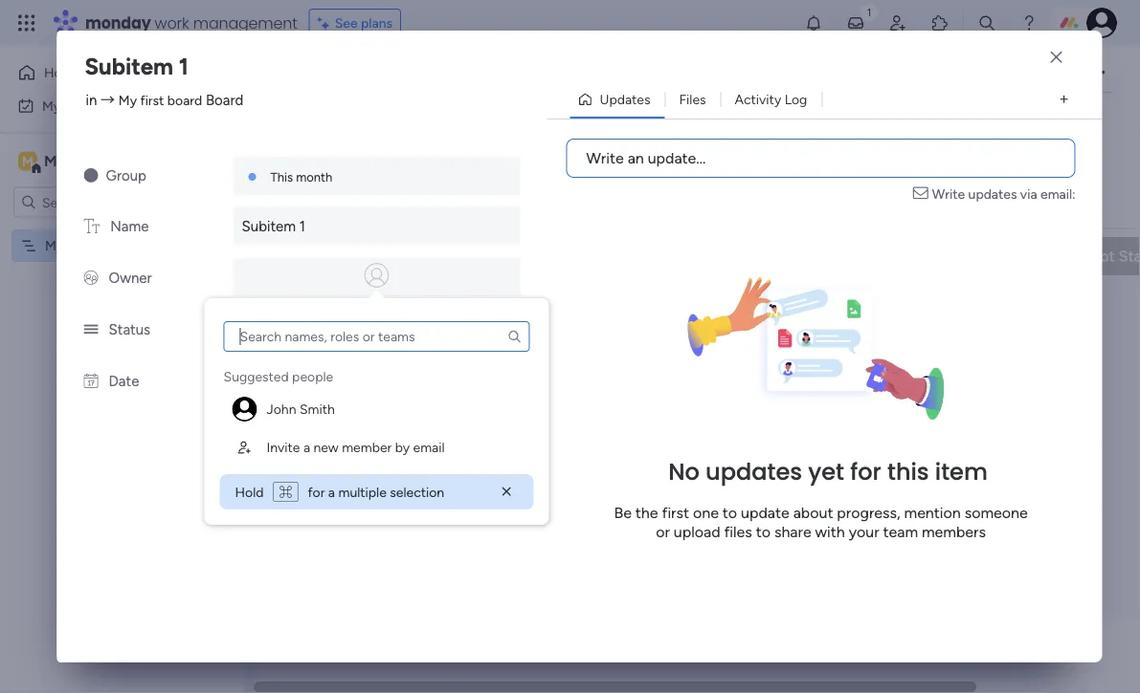 Task type: locate. For each thing, give the bounding box(es) containing it.
management
[[193, 12, 297, 34]]

None search field
[[224, 322, 530, 352]]

due date right v2 calendar view small outline icon
[[855, 339, 905, 355]]

nov for nov 17
[[435, 340, 458, 356]]

write an update...
[[586, 149, 706, 168]]

tree grid
[[224, 360, 530, 467]]

[object object] element up for a multiple selection
[[224, 429, 530, 467]]

to down update
[[756, 523, 771, 542]]

1 up in → my first board board
[[179, 52, 188, 80]]

date
[[109, 373, 139, 391]]

see plans button
[[309, 9, 401, 37]]

project 2
[[311, 297, 361, 313]]

date left v2 done deadline icon
[[352, 339, 377, 355]]

v2 status image
[[84, 322, 98, 339]]

my for my first board
[[45, 238, 63, 254]]

0 horizontal spatial updates
[[706, 457, 802, 489]]

status
[[109, 322, 150, 339]]

selection
[[390, 485, 444, 501]]

sort button
[[698, 108, 765, 139]]

invite / 1 button
[[978, 57, 1073, 88]]

2 vertical spatial first
[[662, 504, 689, 522]]

home
[[44, 65, 81, 81]]

/ inside button
[[1050, 65, 1056, 81]]

activity
[[735, 91, 781, 108]]

person button
[[513, 108, 596, 139]]

list box
[[220, 322, 534, 467]]

my down search in workspace field
[[45, 238, 63, 254]]

search everything image
[[977, 13, 996, 33]]

arrow down image
[[669, 112, 692, 135]]

alert
[[220, 475, 534, 510]]

1 horizontal spatial due date
[[855, 339, 905, 355]]

/ for done
[[336, 247, 342, 265]]

1 horizontal spatial /
[[1050, 65, 1056, 81]]

16
[[725, 340, 737, 356]]

envelope o image
[[913, 184, 932, 204]]

month
[[296, 169, 332, 185]]

due right v2 calendar view small outline image
[[326, 339, 349, 355]]

1 v2 subtasks column small outline image from the left
[[307, 380, 320, 395]]

subitem
[[85, 52, 173, 80], [242, 218, 296, 235]]

project left 2
[[311, 297, 351, 313]]

nov inside nov 16 "list box"
[[699, 340, 722, 356]]

be
[[614, 504, 632, 522]]

sort
[[728, 116, 754, 132]]

write inside button
[[586, 149, 624, 168]]

0 horizontal spatial subitem
[[85, 52, 173, 80]]

0 vertical spatial subitem 1
[[85, 52, 188, 80]]

0 horizontal spatial /
[[336, 247, 342, 265]]

subitem 1 up done
[[242, 218, 305, 235]]

0 vertical spatial invite
[[1014, 65, 1047, 81]]

project
[[311, 297, 351, 313], [839, 297, 880, 313]]

0 horizontal spatial invite
[[267, 440, 300, 456]]

0 horizontal spatial due date
[[326, 339, 377, 355]]

due date right v2 calendar view small outline image
[[326, 339, 377, 355]]

0 horizontal spatial write
[[586, 149, 624, 168]]

2 project from the left
[[839, 297, 880, 313]]

activity log button
[[720, 84, 822, 115]]

a left new
[[303, 440, 310, 456]]

for
[[850, 457, 881, 489], [308, 485, 325, 501]]

suggested people
[[224, 369, 333, 385]]

v2 subtasks column small outline image down v2 calendar view small outline icon
[[836, 380, 848, 395]]

invite down john
[[267, 440, 300, 456]]

⌘
[[279, 485, 292, 501]]

v2 subtasks column small outline image
[[307, 380, 320, 395], [836, 380, 848, 395]]

0 horizontal spatial v2 subtasks column small outline image
[[307, 380, 320, 395]]

first down the dapulse text column icon
[[67, 238, 91, 254]]

1 horizontal spatial subitem 1
[[242, 218, 305, 235]]

subitems for second v2 subtasks column small outline icon from right
[[326, 380, 379, 395]]

1 up add view image
[[1059, 65, 1064, 81]]

1 project from the left
[[311, 297, 351, 313]]

1 vertical spatial board
[[94, 238, 129, 254]]

1 horizontal spatial a
[[328, 485, 335, 501]]

due
[[326, 339, 349, 355], [855, 339, 877, 355]]

write
[[586, 149, 624, 168], [932, 186, 965, 202]]

subitems
[[326, 380, 379, 395], [855, 380, 907, 395]]

invite inside button
[[1014, 65, 1047, 81]]

0 horizontal spatial first
[[67, 238, 91, 254]]

someone
[[965, 504, 1028, 522]]

members
[[922, 523, 986, 542]]

first right '→'
[[140, 92, 164, 108]]

updates button
[[570, 84, 665, 115]]

2 date from the left
[[880, 339, 905, 355]]

/ for invite
[[1050, 65, 1056, 81]]

2 due date from the left
[[855, 339, 905, 355]]

2 v2 subtasks column small outline image from the left
[[836, 380, 848, 395]]

first inside 'list box'
[[67, 238, 91, 254]]

0 horizontal spatial due
[[326, 339, 349, 355]]

invite / 1
[[1014, 65, 1064, 81]]

invite left close image
[[1014, 65, 1047, 81]]

1 horizontal spatial to
[[756, 523, 771, 542]]

a inside [object object] element
[[303, 440, 310, 456]]

filter
[[632, 116, 662, 132]]

in → my first board board
[[86, 91, 243, 109]]

1 vertical spatial subitem
[[242, 218, 296, 235]]

1 horizontal spatial date
[[880, 339, 905, 355]]

0 horizontal spatial subitem 1
[[85, 52, 188, 80]]

2 horizontal spatial first
[[662, 504, 689, 522]]

1 vertical spatial work
[[64, 98, 93, 114]]

first
[[140, 92, 164, 108], [67, 238, 91, 254], [662, 504, 689, 522]]

my inside 'list box'
[[45, 238, 63, 254]]

/
[[1050, 65, 1056, 81], [336, 247, 342, 265]]

due date for v2 calendar view small outline image
[[326, 339, 377, 355]]

0 horizontal spatial work
[[64, 98, 93, 114]]

date down 3
[[880, 339, 905, 355]]

0 vertical spatial a
[[303, 440, 310, 456]]

close image
[[1050, 51, 1062, 65]]

1 horizontal spatial first
[[140, 92, 164, 108]]

dialog
[[204, 299, 549, 526]]

john
[[267, 402, 296, 418]]

1 horizontal spatial board
[[167, 92, 202, 108]]

list box containing suggested people
[[220, 322, 534, 467]]

1 vertical spatial write
[[932, 186, 965, 202]]

1 horizontal spatial invite
[[1014, 65, 1047, 81]]

1 vertical spatial invite
[[267, 440, 300, 456]]

17
[[461, 340, 473, 356]]

0 vertical spatial board
[[167, 92, 202, 108]]

board inside 'list box'
[[94, 238, 129, 254]]

done
[[296, 247, 332, 265]]

apps image
[[930, 13, 950, 33]]

first up or
[[662, 504, 689, 522]]

with
[[815, 523, 845, 542]]

first inside be the first one to update about progress, mention someone or upload files to share with your team members
[[662, 504, 689, 522]]

updates left the via on the top right
[[968, 186, 1017, 202]]

invite for invite a new member by email
[[267, 440, 300, 456]]

1 horizontal spatial updates
[[968, 186, 1017, 202]]

mention
[[904, 504, 961, 522]]

subitem up '→'
[[85, 52, 173, 80]]

1 horizontal spatial work
[[155, 12, 189, 34]]

for right yet at the bottom
[[850, 457, 881, 489]]

0 vertical spatial work
[[155, 12, 189, 34]]

plans
[[361, 15, 393, 31]]

invite inside [object object] element
[[267, 440, 300, 456]]

option
[[0, 229, 244, 233]]

list box inside dialog
[[220, 322, 534, 467]]

date for v2 calendar view small outline image
[[352, 339, 377, 355]]

new
[[313, 440, 339, 456]]

board inside in → my first board board
[[167, 92, 202, 108]]

2 nov from the left
[[699, 340, 722, 356]]

1 vertical spatial a
[[328, 485, 335, 501]]

workspace selection element
[[18, 150, 160, 175]]

select product image
[[17, 13, 36, 33]]

project 3
[[839, 297, 889, 313]]

subitem 1
[[85, 52, 188, 80], [242, 218, 305, 235]]

0 horizontal spatial subitems
[[326, 380, 379, 395]]

invite
[[1014, 65, 1047, 81], [267, 440, 300, 456]]

no updates yet for this item dialog
[[0, 0, 1140, 694]]

1 [object object] element from the top
[[224, 391, 530, 429]]

nov
[[435, 340, 458, 356], [699, 340, 722, 356]]

work left '→'
[[64, 98, 93, 114]]

write left the via on the top right
[[932, 186, 965, 202]]

a inside alert
[[328, 485, 335, 501]]

1 nov from the left
[[435, 340, 458, 356]]

email:
[[1040, 186, 1075, 202]]

1 due from the left
[[326, 339, 349, 355]]

suggested people row
[[224, 360, 333, 387]]

2 subitems from the left
[[855, 380, 907, 395]]

0 vertical spatial /
[[1050, 65, 1056, 81]]

board
[[167, 92, 202, 108], [94, 238, 129, 254]]

my down home
[[42, 98, 61, 114]]

0 vertical spatial first
[[140, 92, 164, 108]]

0 horizontal spatial a
[[303, 440, 310, 456]]

1 horizontal spatial subitems
[[855, 380, 907, 395]]

nov left "17"
[[435, 340, 458, 356]]

to up files
[[723, 504, 737, 522]]

1 horizontal spatial v2 subtasks column small outline image
[[836, 380, 848, 395]]

board down name
[[94, 238, 129, 254]]

multiple
[[338, 485, 387, 501]]

1 horizontal spatial write
[[932, 186, 965, 202]]

close image
[[497, 483, 516, 502]]

write left an
[[586, 149, 624, 168]]

1 date from the left
[[352, 339, 377, 355]]

subitems down 3
[[855, 380, 907, 395]]

write for write updates via email:
[[932, 186, 965, 202]]

not
[[1088, 247, 1115, 265]]

0 horizontal spatial project
[[311, 297, 351, 313]]

main
[[44, 152, 78, 170]]

a
[[303, 440, 310, 456], [328, 485, 335, 501]]

the
[[635, 504, 658, 522]]

1 right done
[[346, 247, 352, 265]]

a left multiple
[[328, 485, 335, 501]]

[object object] element up member
[[224, 391, 530, 429]]

2 due from the left
[[855, 339, 877, 355]]

add view image
[[1060, 93, 1068, 106]]

see
[[335, 15, 358, 31]]

updates up update
[[706, 457, 802, 489]]

1 subitems from the left
[[326, 380, 379, 395]]

m
[[22, 153, 33, 169]]

subitems up smith
[[326, 380, 379, 395]]

project left 3
[[839, 297, 880, 313]]

0 vertical spatial to
[[723, 504, 737, 522]]

1 vertical spatial first
[[67, 238, 91, 254]]

0 horizontal spatial to
[[723, 504, 737, 522]]

1 vertical spatial /
[[336, 247, 342, 265]]

1 vertical spatial to
[[756, 523, 771, 542]]

1 horizontal spatial nov
[[699, 340, 722, 356]]

nov left "16"
[[699, 340, 722, 356]]

name
[[110, 218, 149, 235]]

2 [object object] element from the top
[[224, 429, 530, 467]]

row group
[[284, 237, 1140, 682]]

0 vertical spatial write
[[586, 149, 624, 168]]

work
[[155, 12, 189, 34], [64, 98, 93, 114]]

due date for v2 calendar view small outline icon
[[855, 339, 905, 355]]

/ inside row group
[[336, 247, 342, 265]]

0 horizontal spatial for
[[308, 485, 325, 501]]

my for my work
[[42, 98, 61, 114]]

dialog containing suggested people
[[204, 299, 549, 526]]

0 vertical spatial subitem
[[85, 52, 173, 80]]

for right ⌘
[[308, 485, 325, 501]]

due date
[[326, 339, 377, 355], [855, 339, 905, 355]]

main workspace
[[44, 152, 157, 170]]

alert containing hold
[[220, 475, 534, 510]]

my inside "button"
[[42, 98, 61, 114]]

1 due date from the left
[[326, 339, 377, 355]]

1 vertical spatial updates
[[706, 457, 802, 489]]

Search in workspace field
[[40, 191, 160, 213]]

0 vertical spatial updates
[[968, 186, 1017, 202]]

notifications image
[[804, 13, 823, 33]]

subitem down this on the left of page
[[242, 218, 296, 235]]

tree grid containing suggested people
[[224, 360, 530, 467]]

via
[[1020, 186, 1037, 202]]

0 horizontal spatial board
[[94, 238, 129, 254]]

monday work management
[[85, 12, 297, 34]]

date for v2 calendar view small outline icon
[[880, 339, 905, 355]]

due right v2 calendar view small outline icon
[[855, 339, 877, 355]]

1 horizontal spatial due
[[855, 339, 877, 355]]

[object object] element
[[224, 391, 530, 429], [224, 429, 530, 467]]

1 horizontal spatial project
[[839, 297, 880, 313]]

0 horizontal spatial date
[[352, 339, 377, 355]]

board left board
[[167, 92, 202, 108]]

work right monday
[[155, 12, 189, 34]]

0 horizontal spatial nov
[[435, 340, 458, 356]]

my
[[119, 92, 137, 108], [42, 98, 61, 114], [45, 238, 63, 254]]

work inside "button"
[[64, 98, 93, 114]]

my right '→'
[[119, 92, 137, 108]]

due for v2 calendar view small outline image
[[326, 339, 349, 355]]

v2 subtasks column small outline image up smith
[[307, 380, 320, 395]]

1 horizontal spatial for
[[850, 457, 881, 489]]

subitem 1 up my first board link
[[85, 52, 188, 80]]

a for for
[[328, 485, 335, 501]]

[object object] element containing john smith
[[224, 391, 530, 429]]

updates for write
[[968, 186, 1017, 202]]

1 up done
[[299, 218, 305, 235]]

nov 16 list box
[[564, 279, 790, 469]]

progress,
[[837, 504, 900, 522]]



Task type: vqa. For each thing, say whether or not it's contained in the screenshot.
owner group containing Me (dynamic)
no



Task type: describe. For each thing, give the bounding box(es) containing it.
a for invite
[[303, 440, 310, 456]]

→
[[101, 91, 115, 109]]

work for monday
[[155, 12, 189, 34]]

project for project 2
[[311, 297, 351, 313]]

share
[[774, 523, 811, 542]]

dapulse date column image
[[84, 373, 98, 391]]

v2 multiple person column image
[[84, 270, 98, 287]]

files button
[[665, 84, 720, 115]]

log
[[785, 91, 807, 108]]

subitems for 1st v2 subtasks column small outline icon from right
[[855, 380, 907, 395]]

workspace
[[81, 152, 157, 170]]

invite for invite / 1
[[1014, 65, 1047, 81]]

smith
[[300, 402, 335, 418]]

group
[[106, 168, 146, 185]]

3
[[883, 297, 889, 313]]

dialog inside "no updates yet for this item" dialog
[[204, 299, 549, 526]]

dapulse text column image
[[84, 218, 100, 235]]

workspace image
[[18, 151, 37, 172]]

about
[[793, 504, 833, 522]]

john smith image
[[1086, 8, 1117, 38]]

Search for content search field
[[224, 322, 530, 352]]

sta
[[1119, 247, 1140, 265]]

project for project 3
[[839, 297, 880, 313]]

for inside alert
[[308, 485, 325, 501]]

be the first one to update about progress, mention someone or upload files to share with your team members
[[614, 504, 1028, 542]]

monday
[[85, 12, 151, 34]]

my first board
[[45, 238, 129, 254]]

nov 17
[[435, 340, 473, 356]]

person
[[543, 116, 584, 132]]

my work
[[42, 98, 93, 114]]

[object object] element containing invite a new member by email
[[224, 429, 530, 467]]

team
[[883, 523, 918, 542]]

or
[[656, 523, 670, 542]]

files
[[679, 91, 706, 108]]

my first board list box
[[0, 226, 244, 521]]

home button
[[11, 57, 206, 88]]

member
[[342, 440, 392, 456]]

row group containing done
[[284, 237, 1140, 682]]

nov 16
[[699, 340, 737, 356]]

v2 done deadline image
[[391, 339, 406, 357]]

this month
[[270, 169, 332, 185]]

help image
[[1019, 13, 1039, 33]]

yet
[[808, 457, 844, 489]]

nov for nov 16
[[699, 340, 722, 356]]

this
[[270, 169, 293, 185]]

john smith
[[267, 402, 335, 418]]

upload
[[674, 523, 720, 542]]

this
[[887, 457, 929, 489]]

no updates yet for this item
[[668, 457, 988, 489]]

files
[[724, 523, 752, 542]]

activity log
[[735, 91, 807, 108]]

v2 sun image
[[84, 168, 98, 185]]

not sta
[[1088, 247, 1140, 265]]

write an update... button
[[566, 139, 1075, 178]]

v2 calendar view small outline image
[[307, 339, 320, 355]]

work for my
[[64, 98, 93, 114]]

done / 1
[[296, 247, 352, 265]]

my work button
[[11, 90, 206, 121]]

invite members image
[[888, 13, 907, 33]]

due for v2 calendar view small outline icon
[[855, 339, 877, 355]]

for a multiple selection
[[304, 485, 444, 501]]

by
[[395, 440, 410, 456]]

none search field inside dialog
[[224, 322, 530, 352]]

your
[[849, 523, 879, 542]]

2
[[354, 297, 361, 313]]

first inside in → my first board board
[[140, 92, 164, 108]]

my inside in → my first board board
[[119, 92, 137, 108]]

board
[[206, 91, 243, 109]]

alert inside dialog
[[220, 475, 534, 510]]

filter button
[[601, 108, 692, 139]]

v2 calendar view small outline image
[[836, 339, 848, 355]]

1 horizontal spatial subitem
[[242, 218, 296, 235]]

in
[[86, 91, 97, 109]]

see plans
[[335, 15, 393, 31]]

write for write an update...
[[586, 149, 624, 168]]

write updates via email:
[[932, 186, 1075, 202]]

invite a new member by email
[[267, 440, 445, 456]]

1 vertical spatial subitem 1
[[242, 218, 305, 235]]

item
[[935, 457, 988, 489]]

update...
[[648, 149, 706, 168]]

hold
[[235, 485, 267, 501]]

tree grid inside dialog
[[224, 360, 530, 467]]

updates
[[600, 91, 650, 108]]

my first board link
[[119, 92, 202, 108]]

updates for no
[[706, 457, 802, 489]]

inbox image
[[846, 13, 865, 33]]

1 inside button
[[1059, 65, 1064, 81]]

search image
[[507, 329, 522, 345]]

1 image
[[861, 1, 878, 22]]

one
[[693, 504, 719, 522]]

no
[[668, 457, 700, 489]]

suggested
[[224, 369, 289, 385]]

people
[[292, 369, 333, 385]]

an
[[628, 149, 644, 168]]

update
[[741, 504, 789, 522]]

email
[[413, 440, 445, 456]]

owner
[[109, 270, 152, 287]]



